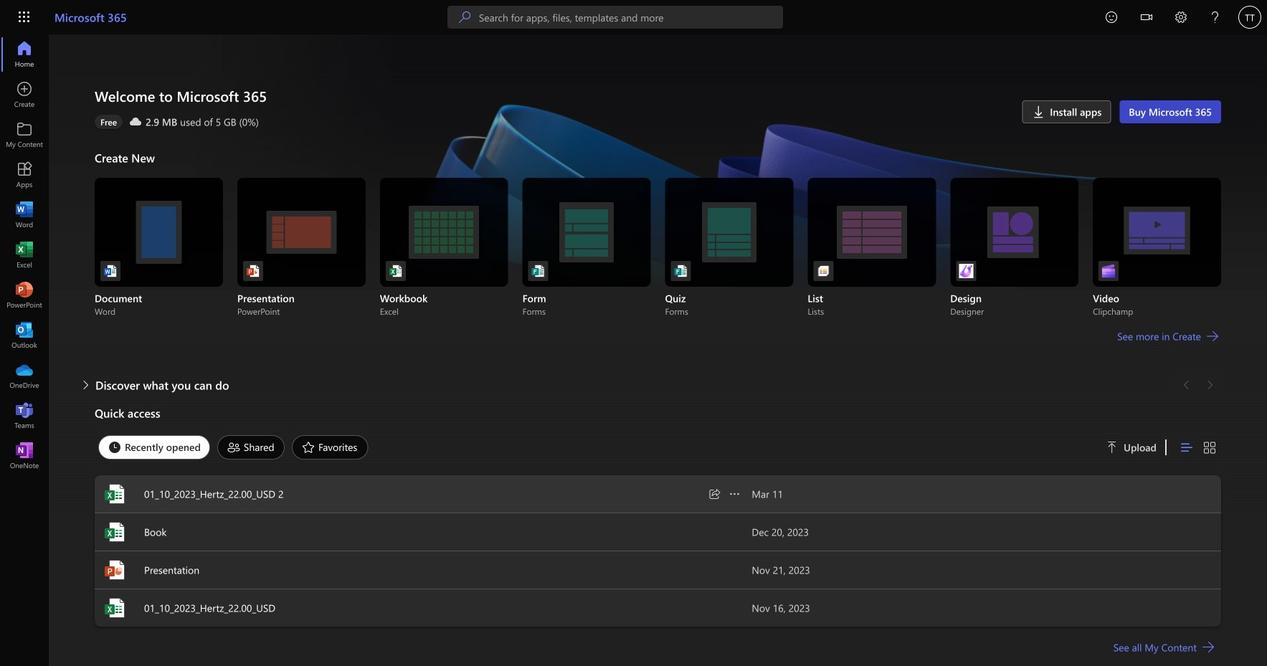 Task type: locate. For each thing, give the bounding box(es) containing it.
outlook image
[[17, 328, 32, 343]]

1 vertical spatial excel image
[[103, 483, 126, 506]]

powerpoint image up outlook image
[[17, 288, 32, 303]]

clipchamp video image
[[1102, 264, 1116, 278]]

0 horizontal spatial powerpoint image
[[17, 288, 32, 303]]

application
[[0, 34, 1267, 666]]

home image
[[17, 47, 32, 62]]

powerpoint image
[[17, 288, 32, 303], [103, 559, 126, 582]]

name presentation cell
[[95, 559, 752, 582]]

shared element
[[217, 435, 285, 460]]

excel image
[[17, 248, 32, 262], [103, 483, 126, 506], [103, 521, 126, 544]]

banner
[[0, 0, 1267, 37]]

0 vertical spatial excel image
[[17, 248, 32, 262]]

forms survey image
[[531, 264, 545, 278]]

None search field
[[447, 6, 783, 29]]

excel workbook image
[[389, 264, 403, 278]]

excel image for name 01_10_2023_hertz_22.00_usd 2 cell
[[103, 483, 126, 506]]

navigation
[[0, 34, 49, 476]]

onenote image
[[17, 449, 32, 463]]

create image
[[17, 87, 32, 102]]

name book cell
[[95, 521, 752, 544]]

tab list
[[95, 432, 1089, 463]]

word image
[[17, 208, 32, 222]]

2 vertical spatial excel image
[[103, 521, 126, 544]]

recently opened element
[[98, 435, 210, 460]]

designer design image
[[959, 264, 973, 278], [959, 264, 973, 278]]

lists list image
[[816, 264, 831, 278]]

tab
[[95, 435, 214, 460], [214, 435, 288, 460], [288, 435, 372, 460]]

list
[[95, 178, 1221, 317]]

1 vertical spatial powerpoint image
[[103, 559, 126, 582]]

create new element
[[95, 146, 1221, 374]]

powerpoint image up excel image at the bottom left
[[103, 559, 126, 582]]



Task type: describe. For each thing, give the bounding box(es) containing it.
this account doesn't have a microsoft 365 subscription. click to view your benefits. tooltip
[[95, 115, 123, 129]]

0 vertical spatial powerpoint image
[[17, 288, 32, 303]]

1 tab from the left
[[95, 435, 214, 460]]

2 tab from the left
[[214, 435, 288, 460]]

1 horizontal spatial powerpoint image
[[103, 559, 126, 582]]

new quiz image
[[674, 264, 688, 278]]

name 01_10_2023_hertz_22.00_usd 2 cell
[[95, 483, 752, 506]]

name 01_10_2023_hertz_22.00_usd cell
[[95, 597, 752, 620]]

3 tab from the left
[[288, 435, 372, 460]]

word document image
[[103, 264, 118, 278]]

teams image
[[17, 409, 32, 423]]

apps image
[[17, 168, 32, 182]]

excel image
[[103, 597, 126, 620]]

my content image
[[17, 128, 32, 142]]

powerpoint presentation image
[[246, 264, 260, 278]]

favorites element
[[292, 435, 368, 460]]

onedrive image
[[17, 369, 32, 383]]

Search box. Suggestions appear as you type. search field
[[479, 6, 783, 29]]

tt image
[[1239, 6, 1261, 29]]

excel image for name book "cell"
[[103, 521, 126, 544]]



Task type: vqa. For each thing, say whether or not it's contained in the screenshot.
the bottommost 'Excel'
no



